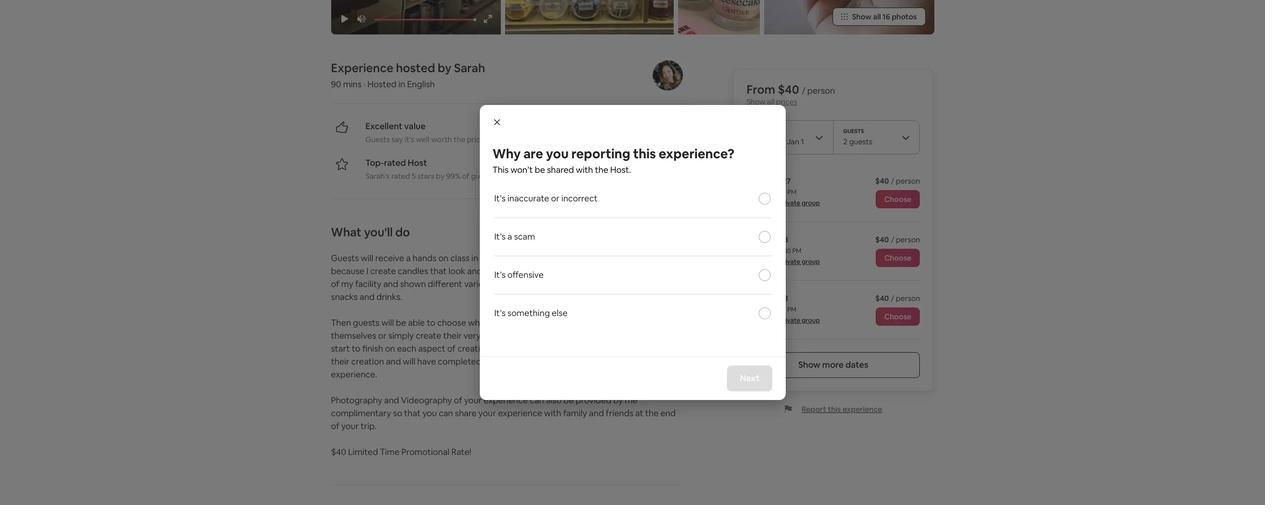 Task type: describe. For each thing, give the bounding box(es) containing it.
am–12:30
[[763, 247, 791, 255]]

finish
[[363, 343, 383, 355]]

a inside thu, dec 28 2:00 pm–3:30 pm book for a private group
[[774, 316, 778, 325]]

guests.
[[471, 171, 496, 181]]

will up simply
[[382, 317, 394, 329]]

it's for it's something else
[[495, 308, 506, 319]]

limited
[[348, 447, 378, 458]]

why are you reporting this experience? this won't be shared with the host.
[[493, 146, 735, 176]]

in for by sarah
[[399, 79, 405, 90]]

person inside from $40 / person show all prices
[[808, 85, 835, 96]]

0 horizontal spatial class
[[451, 253, 470, 264]]

choose for wed, dec 27 2:00 pm–3:30 pm book for a private group
[[885, 195, 912, 204]]

stars
[[418, 171, 435, 181]]

for for thu, dec 28 2:00 pm–3:30 pm book for a private group
[[764, 316, 773, 325]]

28 for thu, dec 28 11:00 am–12:30 pm book for a private group
[[780, 235, 789, 245]]

2:00 for thu,
[[747, 306, 760, 314]]

choose link for thu, dec 28 11:00 am–12:30 pm book for a private group
[[876, 249, 921, 267]]

scam
[[514, 231, 535, 243]]

1 vertical spatial i
[[561, 279, 563, 290]]

book for a private group link for wed, dec 27 2:00 pm–3:30 pm book for a private group
[[747, 199, 820, 207]]

scratch!
[[551, 330, 583, 342]]

unique
[[646, 253, 673, 264]]

making inside the 'then guests will be able to choose which designs they'd like to attempt creating themselves or simply create their very own design from scratch! i will guide them from start to finish on each aspect of creating the candle. guests will be able to take home their creation and will have completed the class with candle making knowledge and experience.'
[[568, 356, 597, 368]]

pm–3:30 for 28
[[761, 306, 786, 314]]

with inside the 'then guests will be able to choose which designs they'd like to attempt creating themselves or simply create their very own design from scratch! i will guide them from start to finish on each aspect of creating the candle. guests will be able to take home their creation and will have completed the class with candle making knowledge and experience.'
[[520, 356, 537, 368]]

5
[[412, 171, 416, 181]]

0 vertical spatial rated
[[384, 157, 406, 169]]

pm for thu, dec 28 11:00 am–12:30 pm book for a private group
[[793, 247, 802, 255]]

be inside photography and videography of your experience can also be provided by me complimentary so that you can share your experience with family and friends at the end of your trip.
[[564, 395, 574, 406]]

1 vertical spatial rated
[[392, 171, 410, 181]]

1 vertical spatial this
[[828, 405, 841, 414]]

shown
[[400, 279, 426, 290]]

edible
[[522, 266, 546, 277]]

guests will receive a hands on class in candle-making. my candle-making class is unique because i create candles that look and smell like edible foods! guests will be given a tour of my facility and shown different varieties of candles that i make and be offered light snacks and drinks.
[[331, 253, 678, 303]]

$40 / person for thu, dec 28 11:00 am–12:30 pm book for a private group
[[876, 235, 921, 245]]

guide
[[603, 330, 625, 342]]

a inside dialog
[[508, 231, 512, 243]]

from
[[747, 82, 776, 97]]

0 vertical spatial candles
[[398, 266, 429, 277]]

is
[[639, 253, 645, 264]]

have
[[418, 356, 436, 368]]

in for receive
[[472, 253, 479, 264]]

1 candle- from the left
[[480, 253, 510, 264]]

show more dates
[[799, 359, 869, 371]]

2 vertical spatial your
[[341, 421, 359, 432]]

will left receive at left
[[361, 253, 374, 264]]

else
[[552, 308, 568, 319]]

also
[[546, 395, 562, 406]]

next
[[741, 373, 760, 384]]

it's something else
[[495, 308, 568, 319]]

of inside top-rated host sarah's rated 5 stars by 99% of guests.
[[462, 171, 470, 181]]

experience.
[[331, 369, 377, 380]]

show more dates link
[[747, 352, 921, 378]]

me
[[625, 395, 638, 406]]

book for a private group link for thu, dec 28 11:00 am–12:30 pm book for a private group
[[747, 258, 820, 266]]

why are you reporting this experience? dialog
[[480, 105, 786, 400]]

knowledge
[[599, 356, 643, 368]]

from $40 / person show all prices
[[747, 82, 835, 107]]

host.
[[611, 164, 632, 176]]

$40 for thu, dec 28 11:00 am–12:30 pm book for a private group
[[876, 235, 889, 245]]

dates
[[846, 359, 869, 371]]

smell
[[484, 266, 505, 277]]

0 horizontal spatial their
[[331, 356, 350, 368]]

1 horizontal spatial their
[[443, 330, 462, 342]]

at
[[636, 408, 644, 419]]

promotional
[[402, 447, 450, 458]]

rate!
[[452, 447, 472, 458]]

each
[[397, 343, 417, 355]]

on inside the 'then guests will be able to choose which designs they'd like to attempt creating themselves or simply create their very own design from scratch! i will guide them from start to finish on each aspect of creating the candle. guests will be able to take home their creation and will have completed the class with candle making knowledge and experience.'
[[385, 343, 395, 355]]

make
[[565, 279, 586, 290]]

you inside why are you reporting this experience? this won't be shared with the host.
[[546, 146, 569, 162]]

well
[[416, 135, 430, 144]]

of down complimentary
[[331, 421, 339, 432]]

It's a scam radio
[[759, 231, 771, 243]]

start
[[331, 343, 350, 355]]

16
[[883, 12, 891, 22]]

wed,
[[747, 176, 765, 186]]

different
[[428, 279, 463, 290]]

/ inside from $40 / person show all prices
[[802, 85, 806, 96]]

it's for it's offensive
[[495, 270, 506, 281]]

1 horizontal spatial creating
[[613, 317, 646, 329]]

thu, for thu, dec 28 2:00 pm–3:30 pm book for a private group
[[747, 294, 762, 303]]

price.
[[467, 135, 487, 144]]

given
[[631, 266, 653, 277]]

prices
[[777, 97, 798, 107]]

It's offensive radio
[[759, 270, 771, 281]]

show all prices button
[[747, 97, 798, 107]]

It's something else radio
[[759, 308, 771, 320]]

0 vertical spatial i
[[367, 266, 369, 277]]

and down provided
[[589, 408, 604, 419]]

0 vertical spatial your
[[464, 395, 482, 406]]

offensive
[[508, 270, 544, 281]]

book for thu, dec 28 2:00 pm–3:30 pm book for a private group
[[747, 316, 763, 325]]

0 vertical spatial that
[[430, 266, 447, 277]]

with inside why are you reporting this experience? this won't be shared with the host.
[[576, 164, 593, 176]]

with inside photography and videography of your experience can also be provided by me complimentary so that you can share your experience with family and friends at the end of your trip.
[[544, 408, 562, 419]]

1 vertical spatial that
[[542, 279, 559, 290]]

guests inside the 'then guests will be able to choose which designs they'd like to attempt creating themselves or simply create their very own design from scratch! i will guide them from start to finish on each aspect of creating the candle. guests will be able to take home their creation and will have completed the class with candle making knowledge and experience.'
[[538, 343, 566, 355]]

choose link for thu, dec 28 2:00 pm–3:30 pm book for a private group
[[876, 308, 921, 326]]

and down home
[[644, 356, 659, 368]]

creation
[[352, 356, 384, 368]]

design
[[502, 330, 528, 342]]

of left 'my'
[[331, 279, 339, 290]]

or inside the 'then guests will be able to choose which designs they'd like to attempt creating themselves or simply create their very own design from scratch! i will guide them from start to finish on each aspect of creating the candle. guests will be able to take home their creation and will have completed the class with candle making knowledge and experience.'
[[378, 330, 387, 342]]

more
[[823, 359, 844, 371]]

of inside the 'then guests will be able to choose which designs they'd like to attempt creating themselves or simply create their very own design from scratch! i will guide them from start to finish on each aspect of creating the candle. guests will be able to take home their creation and will have completed the class with candle making knowledge and experience.'
[[448, 343, 456, 355]]

27
[[783, 176, 791, 186]]

tour
[[661, 266, 678, 277]]

will down "each"
[[403, 356, 416, 368]]

/ for thu, dec 28 2:00 pm–3:30 pm book for a private group
[[892, 294, 895, 303]]

aspect
[[418, 343, 446, 355]]

2:00 for wed,
[[747, 188, 760, 197]]

them
[[627, 330, 648, 342]]

to left choose
[[427, 317, 436, 329]]

excellent value guests say it's well worth the price.
[[366, 121, 487, 144]]

and down "each"
[[386, 356, 401, 368]]

by inside photography and videography of your experience can also be provided by me complimentary so that you can share your experience with family and friends at the end of your trip.
[[614, 395, 623, 406]]

report
[[802, 405, 827, 414]]

then guests will be able to choose which designs they'd like to attempt creating themselves or simply create their very own design from scratch! i will guide them from start to finish on each aspect of creating the candle. guests will be able to take home their creation and will have completed the class with candle making knowledge and experience.
[[331, 317, 669, 380]]

private for wed, dec 27 2:00 pm–3:30 pm book for a private group
[[779, 199, 801, 207]]

11:00
[[747, 247, 762, 255]]

pm for wed, dec 27 2:00 pm–3:30 pm book for a private group
[[788, 188, 797, 197]]

person for wed, dec 27 2:00 pm–3:30 pm book for a private group
[[896, 176, 921, 186]]

book for thu, dec 28 11:00 am–12:30 pm book for a private group
[[747, 258, 763, 266]]

this inside why are you reporting this experience? this won't be shared with the host.
[[633, 146, 656, 162]]

to up knowledge
[[614, 343, 622, 355]]

1 vertical spatial can
[[439, 408, 453, 419]]

2 candle- from the left
[[557, 253, 587, 264]]

experience
[[331, 60, 394, 75]]

report this experience
[[802, 405, 883, 414]]

a inside thu, dec 28 11:00 am–12:30 pm book for a private group
[[774, 258, 778, 266]]

be inside why are you reporting this experience? this won't be shared with the host.
[[535, 164, 545, 176]]

and up so
[[384, 395, 399, 406]]

group for wed, dec 27 2:00 pm–3:30 pm book for a private group
[[802, 199, 820, 207]]

1 vertical spatial able
[[595, 343, 612, 355]]

choose for thu, dec 28 11:00 am–12:30 pm book for a private group
[[885, 253, 912, 263]]

it's a scam
[[495, 231, 535, 243]]

group for thu, dec 28 2:00 pm–3:30 pm book for a private group
[[802, 316, 820, 325]]

guests
[[353, 317, 380, 329]]

choose for thu, dec 28 2:00 pm–3:30 pm book for a private group
[[885, 312, 912, 322]]

themselves
[[331, 330, 376, 342]]

time
[[380, 447, 400, 458]]

show all 16 photos
[[853, 12, 917, 22]]

experience?
[[659, 146, 735, 162]]

the inside excellent value guests say it's well worth the price.
[[454, 135, 466, 144]]

be left offered
[[605, 279, 616, 290]]

for for thu, dec 28 11:00 am–12:30 pm book for a private group
[[764, 258, 773, 266]]

wed, dec 27 2:00 pm–3:30 pm book for a private group
[[747, 176, 820, 207]]

receive
[[376, 253, 404, 264]]

/ for wed, dec 27 2:00 pm–3:30 pm book for a private group
[[892, 176, 895, 186]]

1 horizontal spatial candles
[[510, 279, 540, 290]]

photography
[[331, 395, 383, 406]]

the inside photography and videography of your experience can also be provided by me complimentary so that you can share your experience with family and friends at the end of your trip.
[[646, 408, 659, 419]]

of down smell
[[500, 279, 508, 290]]

own
[[483, 330, 500, 342]]

$40 / person for wed, dec 27 2:00 pm–3:30 pm book for a private group
[[876, 176, 921, 186]]

thu, for thu, dec 28 11:00 am–12:30 pm book for a private group
[[747, 235, 762, 245]]

It's inaccurate or incorrect radio
[[759, 193, 771, 205]]

worth
[[431, 135, 452, 144]]

experience hosted by sarah 90 mins · hosted in english
[[331, 60, 486, 90]]

0 vertical spatial can
[[530, 395, 544, 406]]

of up share
[[454, 395, 462, 406]]

create inside guests will receive a hands on class in candle-making. my candle-making class is unique because i create candles that look and smell like edible foods! guests will be given a tour of my facility and shown different varieties of candles that i make and be offered light snacks and drinks.
[[371, 266, 396, 277]]

or inside dialog
[[551, 193, 560, 204]]

offered
[[617, 279, 647, 290]]

0 horizontal spatial creating
[[458, 343, 491, 355]]

which
[[468, 317, 492, 329]]

$40 limited time promotional rate!
[[331, 447, 472, 458]]

it's offensive
[[495, 270, 544, 281]]

2 from from the left
[[650, 330, 669, 342]]

thu, dec 28 2:00 pm–3:30 pm book for a private group
[[747, 294, 820, 325]]

private for thu, dec 28 11:00 am–12:30 pm book for a private group
[[779, 258, 801, 266]]



Task type: vqa. For each thing, say whether or not it's contained in the screenshot.


Task type: locate. For each thing, give the bounding box(es) containing it.
3 $40 / person from the top
[[876, 294, 921, 303]]

show inside from $40 / person show all prices
[[747, 97, 766, 107]]

choose link
[[876, 190, 921, 209], [876, 249, 921, 267], [876, 308, 921, 326]]

2 group from the top
[[802, 258, 820, 266]]

share
[[455, 408, 477, 419]]

2 vertical spatial choose
[[885, 312, 912, 322]]

book for a private group link for thu, dec 28 2:00 pm–3:30 pm book for a private group
[[747, 316, 820, 325]]

end
[[661, 408, 676, 419]]

1 horizontal spatial able
[[595, 343, 612, 355]]

able down the guide
[[595, 343, 612, 355]]

pm right am–12:30
[[793, 247, 802, 255]]

1 private from the top
[[779, 199, 801, 207]]

featured in elle magazine! learn the techniques that got our candles noticed by the media and try your hand at creating your own! image
[[765, 0, 935, 34], [765, 0, 935, 34]]

pm down 27
[[788, 188, 797, 197]]

their down choose
[[443, 330, 462, 342]]

private inside thu, dec 28 2:00 pm–3:30 pm book for a private group
[[779, 316, 801, 325]]

0 vertical spatial their
[[443, 330, 462, 342]]

choose
[[438, 317, 466, 329]]

private right it's something else radio
[[779, 316, 801, 325]]

be up offered
[[619, 266, 630, 277]]

1 vertical spatial book for a private group link
[[747, 258, 820, 266]]

2 vertical spatial with
[[544, 408, 562, 419]]

0 vertical spatial with
[[576, 164, 593, 176]]

2 vertical spatial group
[[802, 316, 820, 325]]

1 horizontal spatial this
[[828, 405, 841, 414]]

2 vertical spatial for
[[764, 316, 773, 325]]

your up share
[[464, 395, 482, 406]]

hands
[[413, 253, 437, 264]]

4 it's from the top
[[495, 308, 506, 319]]

group inside thu, dec 28 11:00 am–12:30 pm book for a private group
[[802, 258, 820, 266]]

attempt
[[578, 317, 611, 329]]

pm–3:30 for 27
[[761, 188, 786, 197]]

private
[[779, 199, 801, 207], [779, 258, 801, 266], [779, 316, 801, 325]]

$40 for thu, dec 28 2:00 pm–3:30 pm book for a private group
[[876, 294, 889, 303]]

2 vertical spatial i
[[584, 330, 587, 342]]

create up aspect
[[416, 330, 442, 342]]

1 vertical spatial or
[[378, 330, 387, 342]]

show for show all 16 photos
[[853, 12, 872, 22]]

thu,
[[747, 235, 762, 245], [747, 294, 762, 303]]

pm inside thu, dec 28 11:00 am–12:30 pm book for a private group
[[793, 247, 802, 255]]

0 vertical spatial group
[[802, 199, 820, 207]]

2 private from the top
[[779, 258, 801, 266]]

0 vertical spatial dec
[[767, 176, 781, 186]]

all left prices
[[768, 97, 775, 107]]

to down themselves
[[352, 343, 361, 355]]

of right '99%'
[[462, 171, 470, 181]]

it's
[[495, 193, 506, 204], [495, 231, 506, 243], [495, 270, 506, 281], [495, 308, 506, 319]]

it's left scam
[[495, 231, 506, 243]]

0 horizontal spatial i
[[367, 266, 369, 277]]

this
[[493, 164, 509, 176]]

foods!
[[548, 266, 573, 277]]

2 thu, from the top
[[747, 294, 762, 303]]

2 horizontal spatial show
[[853, 12, 872, 22]]

for inside thu, dec 28 2:00 pm–3:30 pm book for a private group
[[764, 316, 773, 325]]

to up "scratch!"
[[568, 317, 576, 329]]

are
[[524, 146, 544, 162]]

person for thu, dec 28 11:00 am–12:30 pm book for a private group
[[896, 235, 921, 245]]

or up finish
[[378, 330, 387, 342]]

by inside top-rated host sarah's rated 5 stars by 99% of guests.
[[436, 171, 445, 181]]

1 horizontal spatial all
[[874, 12, 881, 22]]

say
[[392, 135, 403, 144]]

rated up sarah's
[[384, 157, 406, 169]]

that right so
[[404, 408, 421, 419]]

0 vertical spatial all
[[874, 12, 881, 22]]

3 it's from the top
[[495, 270, 506, 281]]

will down "scratch!"
[[568, 343, 581, 355]]

2 $40 / person from the top
[[876, 235, 921, 245]]

in inside guests will receive a hands on class in candle-making. my candle-making class is unique because i create candles that look and smell like edible foods! guests will be given a tour of my facility and shown different varieties of candles that i make and be offered light snacks and drinks.
[[472, 253, 479, 264]]

1 thu, from the top
[[747, 235, 762, 245]]

3 book for a private group link from the top
[[747, 316, 820, 325]]

1 horizontal spatial on
[[439, 253, 449, 264]]

1 vertical spatial by
[[614, 395, 623, 406]]

guests inside excellent value guests say it's well worth the price.
[[366, 135, 390, 144]]

able
[[408, 317, 425, 329], [595, 343, 612, 355]]

1 vertical spatial making
[[568, 356, 597, 368]]

pm–3:30 down 27
[[761, 188, 786, 197]]

will down the attempt
[[588, 330, 601, 342]]

with down 'candle.'
[[520, 356, 537, 368]]

guests up candle
[[538, 343, 566, 355]]

/ for thu, dec 28 11:00 am–12:30 pm book for a private group
[[892, 235, 895, 245]]

2 vertical spatial book for a private group link
[[747, 316, 820, 325]]

$40 / person
[[876, 176, 921, 186], [876, 235, 921, 245], [876, 294, 921, 303]]

and down facility
[[360, 292, 375, 303]]

group inside wed, dec 27 2:00 pm–3:30 pm book for a private group
[[802, 199, 820, 207]]

show for show more dates
[[799, 359, 821, 371]]

trip.
[[361, 421, 377, 432]]

1 vertical spatial like
[[553, 317, 566, 329]]

1 vertical spatial all
[[768, 97, 775, 107]]

0 vertical spatial by
[[436, 171, 445, 181]]

facility
[[355, 279, 382, 290]]

thu, inside thu, dec 28 11:00 am–12:30 pm book for a private group
[[747, 235, 762, 245]]

1 choose link from the top
[[876, 190, 921, 209]]

creating
[[613, 317, 646, 329], [458, 343, 491, 355]]

pm–3:30 inside thu, dec 28 2:00 pm–3:30 pm book for a private group
[[761, 306, 786, 314]]

can left share
[[439, 408, 453, 419]]

you up the shared
[[546, 146, 569, 162]]

0 horizontal spatial all
[[768, 97, 775, 107]]

2 choose link from the top
[[876, 249, 921, 267]]

1 horizontal spatial from
[[650, 330, 669, 342]]

28 down am–12:30
[[780, 294, 789, 303]]

for down wed,
[[764, 199, 773, 207]]

be down are
[[535, 164, 545, 176]]

1 it's from the top
[[495, 193, 506, 204]]

dec inside thu, dec 28 2:00 pm–3:30 pm book for a private group
[[764, 294, 778, 303]]

2 vertical spatial dec
[[764, 294, 778, 303]]

0 vertical spatial you
[[546, 146, 569, 162]]

create inside the 'then guests will be able to choose which designs they'd like to attempt creating themselves or simply create their very own design from scratch! i will guide them from start to finish on each aspect of creating the candle. guests will be able to take home their creation and will have completed the class with candle making knowledge and experience.'
[[416, 330, 442, 342]]

i up facility
[[367, 266, 369, 277]]

0 vertical spatial 2:00
[[747, 188, 760, 197]]

creating up them
[[613, 317, 646, 329]]

for down it's offensive option on the bottom of the page
[[764, 316, 773, 325]]

on
[[439, 253, 449, 264], [385, 343, 395, 355]]

from down they'd
[[530, 330, 549, 342]]

the inside why are you reporting this experience? this won't be shared with the host.
[[595, 164, 609, 176]]

family
[[564, 408, 587, 419]]

thu, inside thu, dec 28 2:00 pm–3:30 pm book for a private group
[[747, 294, 762, 303]]

/
[[802, 85, 806, 96], [892, 176, 895, 186], [892, 235, 895, 245], [892, 294, 895, 303]]

very
[[464, 330, 481, 342]]

a inside wed, dec 27 2:00 pm–3:30 pm book for a private group
[[774, 199, 778, 207]]

class up look
[[451, 253, 470, 264]]

pm inside thu, dec 28 2:00 pm–3:30 pm book for a private group
[[788, 306, 797, 314]]

0 horizontal spatial candle-
[[480, 253, 510, 264]]

thu, up 11:00
[[747, 235, 762, 245]]

from up home
[[650, 330, 669, 342]]

book for a private group link down it's offensive option on the bottom of the page
[[747, 316, 820, 325]]

3 private from the top
[[779, 316, 801, 325]]

choose
[[885, 195, 912, 204], [885, 253, 912, 263], [885, 312, 912, 322]]

that inside photography and videography of your experience can also be provided by me complimentary so that you can share your experience with family and friends at the end of your trip.
[[404, 408, 421, 419]]

it's for it's inaccurate or incorrect
[[495, 193, 506, 204]]

1 horizontal spatial show
[[799, 359, 821, 371]]

candles
[[398, 266, 429, 277], [510, 279, 540, 290]]

and right make
[[588, 279, 603, 290]]

or
[[551, 193, 560, 204], [378, 330, 387, 342]]

like down making.
[[507, 266, 520, 277]]

what you'll do
[[331, 225, 410, 240]]

28 inside thu, dec 28 2:00 pm–3:30 pm book for a private group
[[780, 294, 789, 303]]

3 for from the top
[[764, 316, 773, 325]]

show
[[853, 12, 872, 22], [747, 97, 766, 107], [799, 359, 821, 371]]

book
[[747, 199, 763, 207], [747, 258, 763, 266], [747, 316, 763, 325]]

guests
[[366, 135, 390, 144], [331, 253, 359, 264], [575, 266, 603, 277], [538, 343, 566, 355]]

1 vertical spatial their
[[331, 356, 350, 368]]

book down it's offensive option on the bottom of the page
[[747, 316, 763, 325]]

1 vertical spatial creating
[[458, 343, 491, 355]]

2 horizontal spatial with
[[576, 164, 593, 176]]

group inside thu, dec 28 2:00 pm–3:30 pm book for a private group
[[802, 316, 820, 325]]

like inside the 'then guests will be able to choose which designs they'd like to attempt creating themselves or simply create their very own design from scratch! i will guide them from start to finish on each aspect of creating the candle. guests will be able to take home their creation and will have completed the class with candle making knowledge and experience.'
[[553, 317, 566, 329]]

2 choose from the top
[[885, 253, 912, 263]]

0 vertical spatial making
[[587, 253, 616, 264]]

i
[[367, 266, 369, 277], [561, 279, 563, 290], [584, 330, 587, 342]]

1 horizontal spatial can
[[530, 395, 544, 406]]

1 $40 / person from the top
[[876, 176, 921, 186]]

for inside wed, dec 27 2:00 pm–3:30 pm book for a private group
[[764, 199, 773, 207]]

this right reporting in the top left of the page
[[633, 146, 656, 162]]

0 vertical spatial show
[[853, 12, 872, 22]]

2 book from the top
[[747, 258, 763, 266]]

0 vertical spatial for
[[764, 199, 773, 207]]

1 horizontal spatial i
[[561, 279, 563, 290]]

create down receive at left
[[371, 266, 396, 277]]

all left 16
[[874, 12, 881, 22]]

will
[[361, 253, 374, 264], [605, 266, 617, 277], [382, 317, 394, 329], [588, 330, 601, 342], [568, 343, 581, 355], [403, 356, 416, 368]]

0 horizontal spatial from
[[530, 330, 549, 342]]

your right share
[[479, 408, 496, 419]]

able up simply
[[408, 317, 425, 329]]

it's for it's a scam
[[495, 231, 506, 243]]

1 from from the left
[[530, 330, 549, 342]]

something
[[508, 308, 550, 319]]

or left the incorrect
[[551, 193, 560, 204]]

pm–3:30 inside wed, dec 27 2:00 pm–3:30 pm book for a private group
[[761, 188, 786, 197]]

1 horizontal spatial candle-
[[557, 253, 587, 264]]

1 vertical spatial choose
[[885, 253, 912, 263]]

be down "scratch!"
[[583, 343, 593, 355]]

on inside guests will receive a hands on class in candle-making. my candle-making class is unique because i create candles that look and smell like edible foods! guests will be given a tour of my facility and shown different varieties of candles that i make and be offered light snacks and drinks.
[[439, 253, 449, 264]]

2 horizontal spatial that
[[542, 279, 559, 290]]

private for thu, dec 28 2:00 pm–3:30 pm book for a private group
[[779, 316, 801, 325]]

so
[[393, 408, 402, 419]]

report this experience button
[[785, 405, 883, 414]]

like inside guests will receive a hands on class in candle-making. my candle-making class is unique because i create candles that look and smell like edible foods! guests will be given a tour of my facility and shown different varieties of candles that i make and be offered light snacks and drinks.
[[507, 266, 520, 277]]

group for thu, dec 28 11:00 am–12:30 pm book for a private group
[[802, 258, 820, 266]]

dec inside thu, dec 28 11:00 am–12:30 pm book for a private group
[[764, 235, 778, 245]]

a down am–12:30
[[774, 258, 778, 266]]

3 group from the top
[[802, 316, 820, 325]]

choose link for wed, dec 27 2:00 pm–3:30 pm book for a private group
[[876, 190, 921, 209]]

hosted
[[368, 79, 397, 90]]

book down 11:00
[[747, 258, 763, 266]]

guests up make
[[575, 266, 603, 277]]

1 vertical spatial you
[[423, 408, 437, 419]]

1 for from the top
[[764, 199, 773, 207]]

candle.
[[508, 343, 536, 355]]

0 vertical spatial choose
[[885, 195, 912, 204]]

by left '99%'
[[436, 171, 445, 181]]

from
[[530, 330, 549, 342], [650, 330, 669, 342]]

videography
[[401, 395, 452, 406]]

dec for thu, dec 28 11:00 am–12:30 pm book for a private group
[[764, 235, 778, 245]]

0 vertical spatial able
[[408, 317, 425, 329]]

1 vertical spatial group
[[802, 258, 820, 266]]

hosted
[[396, 60, 435, 75]]

1 pm–3:30 from the top
[[761, 188, 786, 197]]

1 horizontal spatial in
[[472, 253, 479, 264]]

and up the 'varieties'
[[468, 266, 482, 277]]

that up different
[[430, 266, 447, 277]]

completed
[[438, 356, 482, 368]]

0 horizontal spatial you
[[423, 408, 437, 419]]

book inside wed, dec 27 2:00 pm–3:30 pm book for a private group
[[747, 199, 763, 207]]

1 book from the top
[[747, 199, 763, 207]]

look
[[449, 266, 466, 277]]

will left given
[[605, 266, 617, 277]]

book inside thu, dec 28 11:00 am–12:30 pm book for a private group
[[747, 258, 763, 266]]

what
[[331, 225, 362, 240]]

class inside the 'then guests will be able to choose which designs they'd like to attempt creating themselves or simply create their very own design from scratch! i will guide them from start to finish on each aspect of creating the candle. guests will be able to take home their creation and will have completed the class with candle making knowledge and experience.'
[[499, 356, 518, 368]]

2 horizontal spatial class
[[618, 253, 637, 264]]

dec up am–12:30
[[764, 235, 778, 245]]

private inside thu, dec 28 11:00 am–12:30 pm book for a private group
[[779, 258, 801, 266]]

it's down guests.
[[495, 193, 506, 204]]

a right the it's inaccurate or incorrect option
[[774, 199, 778, 207]]

28 for thu, dec 28 2:00 pm–3:30 pm book for a private group
[[780, 294, 789, 303]]

and up drinks.
[[384, 279, 398, 290]]

1 vertical spatial on
[[385, 343, 395, 355]]

1 horizontal spatial like
[[553, 317, 566, 329]]

then
[[331, 317, 351, 329]]

learn more about the host, sarah. image
[[653, 60, 683, 91], [653, 60, 683, 91]]

$40 / person for thu, dec 28 2:00 pm–3:30 pm book for a private group
[[876, 294, 921, 303]]

1 vertical spatial $40 / person
[[876, 235, 921, 245]]

dec for wed, dec 27 2:00 pm–3:30 pm book for a private group
[[767, 176, 781, 186]]

1 choose from the top
[[885, 195, 912, 204]]

2 vertical spatial $40 / person
[[876, 294, 921, 303]]

do
[[396, 225, 410, 240]]

on left "each"
[[385, 343, 395, 355]]

book for wed, dec 27 2:00 pm–3:30 pm book for a private group
[[747, 199, 763, 207]]

90
[[331, 79, 341, 90]]

candles up shown
[[398, 266, 429, 277]]

of up completed
[[448, 343, 456, 355]]

2 vertical spatial private
[[779, 316, 801, 325]]

2 book for a private group link from the top
[[747, 258, 820, 266]]

2 horizontal spatial i
[[584, 330, 587, 342]]

2:00 inside thu, dec 28 2:00 pm–3:30 pm book for a private group
[[747, 306, 760, 314]]

with down reporting in the top left of the page
[[576, 164, 593, 176]]

0 vertical spatial thu,
[[747, 235, 762, 245]]

1 vertical spatial choose link
[[876, 249, 921, 267]]

it's right which
[[495, 308, 506, 319]]

class left is
[[618, 253, 637, 264]]

shared
[[547, 164, 574, 176]]

candles down edible
[[510, 279, 540, 290]]

a left scam
[[508, 231, 512, 243]]

i down foods!
[[561, 279, 563, 290]]

in inside experience hosted by sarah 90 mins · hosted in english
[[399, 79, 405, 90]]

1 vertical spatial create
[[416, 330, 442, 342]]

can
[[530, 395, 544, 406], [439, 408, 453, 419]]

private down am–12:30
[[779, 258, 801, 266]]

0 vertical spatial private
[[779, 199, 801, 207]]

create a beautiful scented candle, yours to take home! image
[[678, 0, 760, 34], [678, 0, 760, 34]]

making inside guests will receive a hands on class in candle-making. my candle-making class is unique because i create candles that look and smell like edible foods! guests will be given a tour of my facility and shown different varieties of candles that i make and be offered light snacks and drinks.
[[587, 253, 616, 264]]

english
[[407, 79, 435, 90]]

0 horizontal spatial able
[[408, 317, 425, 329]]

pm inside wed, dec 27 2:00 pm–3:30 pm book for a private group
[[788, 188, 797, 197]]

$40 inside from $40 / person show all prices
[[778, 82, 800, 97]]

creating down very
[[458, 343, 491, 355]]

book inside thu, dec 28 2:00 pm–3:30 pm book for a private group
[[747, 316, 763, 325]]

pm for thu, dec 28 2:00 pm–3:30 pm book for a private group
[[788, 306, 797, 314]]

1 vertical spatial with
[[520, 356, 537, 368]]

1 vertical spatial pm–3:30
[[761, 306, 786, 314]]

0 horizontal spatial this
[[633, 146, 656, 162]]

2:00 inside wed, dec 27 2:00 pm–3:30 pm book for a private group
[[747, 188, 760, 197]]

like up "scratch!"
[[553, 317, 566, 329]]

this right report
[[828, 405, 841, 414]]

1 group from the top
[[802, 199, 820, 207]]

group
[[802, 199, 820, 207], [802, 258, 820, 266], [802, 316, 820, 325]]

my
[[543, 253, 555, 264]]

won't
[[511, 164, 533, 176]]

show left more
[[799, 359, 821, 371]]

0 horizontal spatial candles
[[398, 266, 429, 277]]

on right hands
[[439, 253, 449, 264]]

host
[[408, 157, 427, 169]]

1 vertical spatial 2:00
[[747, 306, 760, 314]]

1 vertical spatial candles
[[510, 279, 540, 290]]

1 vertical spatial pm
[[793, 247, 802, 255]]

for inside thu, dec 28 11:00 am–12:30 pm book for a private group
[[764, 258, 773, 266]]

2 28 from the top
[[780, 294, 789, 303]]

dec inside wed, dec 27 2:00 pm–3:30 pm book for a private group
[[767, 176, 781, 186]]

0 vertical spatial book for a private group link
[[747, 199, 820, 207]]

0 horizontal spatial on
[[385, 343, 395, 355]]

i inside the 'then guests will be able to choose which designs they'd like to attempt creating themselves or simply create their very own design from scratch! i will guide them from start to finish on each aspect of creating the candle. guests will be able to take home their creation and will have completed the class with candle making knowledge and experience.'
[[584, 330, 587, 342]]

2 it's from the top
[[495, 231, 506, 243]]

seek slider slider
[[374, 18, 475, 21]]

it's inaccurate or incorrect
[[495, 193, 598, 204]]

guests up because
[[331, 253, 359, 264]]

0 horizontal spatial that
[[404, 408, 421, 419]]

for for wed, dec 27 2:00 pm–3:30 pm book for a private group
[[764, 199, 773, 207]]

0 horizontal spatial create
[[371, 266, 396, 277]]

you down the videography
[[423, 408, 437, 419]]

all
[[874, 12, 881, 22], [768, 97, 775, 107]]

book for a private group link
[[747, 199, 820, 207], [747, 258, 820, 266], [747, 316, 820, 325]]

varieties
[[464, 279, 498, 290]]

show left prices
[[747, 97, 766, 107]]

book for a private group link down 27
[[747, 199, 820, 207]]

3 choose link from the top
[[876, 308, 921, 326]]

it's
[[405, 135, 415, 144]]

1 horizontal spatial that
[[430, 266, 447, 277]]

0 vertical spatial 28
[[780, 235, 789, 245]]

by sarah
[[438, 60, 486, 75]]

2 for from the top
[[764, 258, 773, 266]]

1 horizontal spatial class
[[499, 356, 518, 368]]

top-rated host sarah's rated 5 stars by 99% of guests.
[[366, 157, 496, 181]]

0 vertical spatial pm–3:30
[[761, 188, 786, 197]]

1 vertical spatial private
[[779, 258, 801, 266]]

be up simply
[[396, 317, 406, 329]]

a left tour
[[655, 266, 659, 277]]

photography and videography of your experience can also be provided by me complimentary so that you can share your experience with family and friends at the end of your trip.
[[331, 395, 676, 432]]

you inside photography and videography of your experience can also be provided by me complimentary so that you can share your experience with family and friends at the end of your trip.
[[423, 408, 437, 419]]

28 inside thu, dec 28 11:00 am–12:30 pm book for a private group
[[780, 235, 789, 245]]

1 2:00 from the top
[[747, 188, 760, 197]]

0 vertical spatial like
[[507, 266, 520, 277]]

2 pm–3:30 from the top
[[761, 306, 786, 314]]

2 2:00 from the top
[[747, 306, 760, 314]]

dec for thu, dec 28 2:00 pm–3:30 pm book for a private group
[[764, 294, 778, 303]]

28 up am–12:30
[[780, 235, 789, 245]]

with
[[576, 164, 593, 176], [520, 356, 537, 368], [544, 408, 562, 419]]

be up family
[[564, 395, 574, 406]]

thu, up it's something else radio
[[747, 294, 762, 303]]

person for thu, dec 28 2:00 pm–3:30 pm book for a private group
[[896, 294, 921, 303]]

0 vertical spatial choose link
[[876, 190, 921, 209]]

3 choose from the top
[[885, 312, 912, 322]]

1 28 from the top
[[780, 235, 789, 245]]

book for a private group link down am–12:30
[[747, 258, 820, 266]]

by
[[436, 171, 445, 181], [614, 395, 623, 406]]

a left hands
[[406, 253, 411, 264]]

private inside wed, dec 27 2:00 pm–3:30 pm book for a private group
[[779, 199, 801, 207]]

2:00
[[747, 188, 760, 197], [747, 306, 760, 314]]

this
[[633, 146, 656, 162], [828, 405, 841, 414]]

make a candle! a truly unique experience here in the poconos. your trip isn't complete until you leave with a one of a kind creation! image
[[505, 0, 674, 34], [505, 0, 674, 34]]

you
[[546, 146, 569, 162], [423, 408, 437, 419]]

1 horizontal spatial or
[[551, 193, 560, 204]]

$40 for wed, dec 27 2:00 pm–3:30 pm book for a private group
[[876, 176, 889, 186]]

2 vertical spatial book
[[747, 316, 763, 325]]

1 book for a private group link from the top
[[747, 199, 820, 207]]

candle- up smell
[[480, 253, 510, 264]]

0 horizontal spatial can
[[439, 408, 453, 419]]

99%
[[446, 171, 461, 181]]

1 vertical spatial your
[[479, 408, 496, 419]]

all inside from $40 / person show all prices
[[768, 97, 775, 107]]

complimentary
[[331, 408, 391, 419]]

1 horizontal spatial you
[[546, 146, 569, 162]]

provided
[[576, 395, 612, 406]]

0 horizontal spatial in
[[399, 79, 405, 90]]

show all 16 photos link
[[833, 8, 926, 26]]

with down also
[[544, 408, 562, 419]]

0 vertical spatial on
[[439, 253, 449, 264]]

can left also
[[530, 395, 544, 406]]

3 book from the top
[[747, 316, 763, 325]]

top-
[[366, 157, 384, 169]]

a right it's something else radio
[[774, 316, 778, 325]]

for down am–12:30
[[764, 258, 773, 266]]

0 horizontal spatial by
[[436, 171, 445, 181]]



